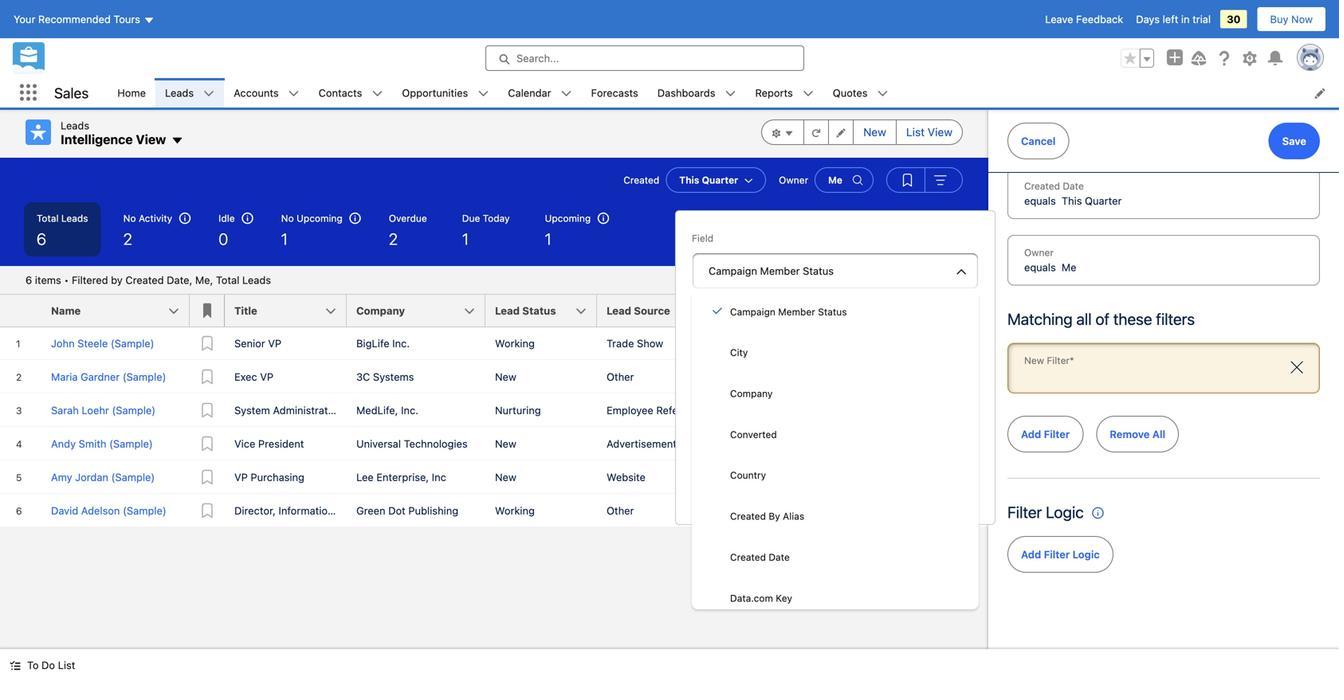 Task type: vqa. For each thing, say whether or not it's contained in the screenshot.


Task type: locate. For each thing, give the bounding box(es) containing it.
actions column header
[[869, 295, 949, 328]]

new up nurturing
[[495, 371, 517, 383]]

0 vertical spatial inc.
[[392, 338, 410, 350]]

date
[[1063, 181, 1084, 192], [769, 552, 790, 563]]

new down the quotes list item
[[864, 126, 887, 139]]

today
[[483, 213, 510, 224]]

text default image
[[288, 88, 300, 99], [478, 88, 489, 99], [561, 88, 572, 99], [725, 88, 736, 99], [878, 88, 889, 99]]

2 equals from the top
[[1025, 262, 1056, 274]]

0 horizontal spatial quarter
[[702, 175, 739, 186]]

2 2 from the left
[[389, 230, 398, 248]]

1 equals from the top
[[1025, 195, 1056, 207]]

text default image for reports
[[803, 88, 814, 99]]

4 text default image from the left
[[725, 88, 736, 99]]

0 vertical spatial owner
[[779, 175, 809, 186]]

accounts link
[[224, 78, 288, 108]]

filter inside button
[[1044, 429, 1070, 441]]

add
[[1022, 429, 1042, 441], [1022, 549, 1042, 561]]

lead for lead status
[[495, 305, 520, 317]]

dashboards list item
[[648, 78, 746, 108]]

0 vertical spatial other
[[607, 371, 634, 383]]

search...
[[517, 52, 559, 64]]

row number column header
[[0, 295, 41, 328]]

1 down due
[[462, 230, 469, 248]]

new right inc
[[495, 472, 517, 484]]

new for advertisement
[[495, 438, 517, 450]]

text default image inside dashboards list item
[[725, 88, 736, 99]]

3 1 from the left
[[545, 230, 552, 248]]

1 horizontal spatial 6
[[37, 230, 46, 248]]

0 horizontal spatial view
[[136, 132, 166, 147]]

0 down idle
[[219, 230, 228, 248]]

quotes list item
[[824, 78, 898, 108]]

1 horizontal spatial this
[[1062, 195, 1083, 207]]

1 vertical spatial equals
[[1025, 262, 1056, 274]]

created for created by alias
[[730, 511, 766, 522]]

add down the new filter *
[[1022, 429, 1042, 441]]

buy
[[1271, 13, 1289, 25]]

member right last
[[778, 306, 816, 318]]

0 vertical spatial company
[[356, 305, 405, 317]]

2 other from the top
[[607, 505, 634, 517]]

1 horizontal spatial view
[[928, 126, 953, 139]]

member inside field - current selection: campaign member status button
[[760, 265, 800, 277]]

1 vertical spatial logic
[[1073, 549, 1100, 561]]

leave
[[1046, 13, 1074, 25]]

1 horizontal spatial lead
[[607, 305, 632, 317]]

1 1 from the left
[[281, 230, 288, 248]]

1 vertical spatial me
[[1062, 262, 1077, 274]]

view inside button
[[928, 126, 953, 139]]

this up field
[[680, 175, 700, 186]]

company button
[[347, 295, 486, 327]]

logic down filter logic on the right bottom of page
[[1073, 549, 1100, 561]]

0 vertical spatial campaign member status
[[709, 265, 834, 277]]

text default image inside accounts list item
[[288, 88, 300, 99]]

filter down matching
[[1047, 355, 1070, 366]]

1 horizontal spatial activity
[[769, 305, 808, 317]]

text default image left calendar link
[[478, 88, 489, 99]]

this up owner equals me
[[1062, 195, 1083, 207]]

1 horizontal spatial company
[[730, 388, 773, 400]]

company up the converted
[[730, 388, 773, 400]]

text default image inside leads list item
[[203, 88, 215, 99]]

1 vertical spatial quarter
[[1085, 195, 1122, 207]]

0 horizontal spatial list
[[58, 660, 75, 672]]

0 vertical spatial activity
[[139, 213, 172, 224]]

other
[[607, 371, 634, 383], [607, 505, 634, 517]]

owner
[[779, 175, 809, 186], [1025, 247, 1054, 258]]

group for owner
[[887, 167, 963, 193]]

inc. for biglife inc.
[[392, 338, 410, 350]]

grid
[[0, 295, 989, 529]]

view right the new button
[[928, 126, 953, 139]]

converted
[[730, 429, 777, 440]]

6 up items
[[37, 230, 46, 248]]

date for created date
[[769, 552, 790, 563]]

2 working from the top
[[495, 505, 535, 517]]

new down nurturing
[[495, 438, 517, 450]]

owner for owner equals me
[[1025, 247, 1054, 258]]

1 vertical spatial owner
[[1025, 247, 1054, 258]]

1 horizontal spatial 2
[[389, 230, 398, 248]]

1 horizontal spatial total
[[216, 274, 240, 286]]

1 text default image from the left
[[288, 88, 300, 99]]

important column header
[[190, 295, 225, 328]]

0 inside popup button
[[709, 433, 715, 445]]

2
[[123, 230, 132, 248], [389, 230, 398, 248]]

2 down no activity
[[123, 230, 132, 248]]

text default image left accounts
[[203, 88, 215, 99]]

text default image right contacts on the left top of the page
[[372, 88, 383, 99]]

activity inside 'key performance indicators' group
[[139, 213, 172, 224]]

last activity column header
[[734, 295, 869, 328]]

text default image for accounts
[[288, 88, 300, 99]]

lead up "trade"
[[607, 305, 632, 317]]

lead source column header
[[597, 295, 734, 328]]

exec vp
[[234, 371, 274, 383]]

view
[[928, 126, 953, 139], [136, 132, 166, 147]]

data.com key
[[730, 593, 793, 604]]

lead status column header
[[486, 295, 607, 328]]

inc.
[[392, 338, 410, 350], [401, 405, 419, 417]]

0 horizontal spatial me
[[829, 175, 843, 186]]

text default image inside opportunities list item
[[478, 88, 489, 99]]

president
[[258, 438, 304, 450]]

0 left the options
[[709, 433, 715, 445]]

other down "trade"
[[607, 371, 634, 383]]

3 text default image from the left
[[561, 88, 572, 99]]

0 horizontal spatial 0
[[219, 230, 228, 248]]

no right idle
[[281, 213, 294, 224]]

0 horizontal spatial this
[[680, 175, 700, 186]]

member up last activity
[[760, 265, 800, 277]]

system administrator
[[234, 405, 338, 417]]

1 working from the top
[[495, 338, 535, 350]]

0 horizontal spatial no
[[123, 213, 136, 224]]

to do list button
[[0, 650, 85, 682]]

0 vertical spatial list
[[907, 126, 925, 139]]

2 horizontal spatial 1
[[545, 230, 552, 248]]

1 no from the left
[[123, 213, 136, 224]]

created inside created date equals this quarter
[[1025, 181, 1061, 192]]

inc. right biglife
[[392, 338, 410, 350]]

tours
[[114, 13, 140, 25]]

add filter logic button
[[1008, 537, 1114, 573]]

matching
[[1008, 310, 1073, 329]]

text default image inside the quotes list item
[[878, 88, 889, 99]]

leads inside total leads 6
[[61, 213, 88, 224]]

quotes
[[833, 87, 868, 99]]

2 lead from the left
[[607, 305, 632, 317]]

status inside button
[[803, 265, 834, 277]]

logic up add filter logic button
[[1046, 503, 1084, 522]]

1 vertical spatial group
[[762, 120, 963, 145]]

quarter inside created date equals this quarter
[[1085, 195, 1122, 207]]

2 add from the top
[[1022, 549, 1042, 561]]

1 horizontal spatial list
[[907, 126, 925, 139]]

leave feedback
[[1046, 13, 1124, 25]]

•
[[64, 274, 69, 286]]

text default image for leads
[[203, 88, 215, 99]]

filter inside button
[[1044, 549, 1070, 561]]

accounts
[[234, 87, 279, 99]]

campaign down field
[[709, 265, 758, 277]]

text default image right reports
[[803, 88, 814, 99]]

vp down the vice
[[234, 472, 248, 484]]

1 vertical spatial other
[[607, 505, 634, 517]]

leads right home link
[[165, 87, 194, 99]]

1 vertical spatial vp
[[260, 371, 274, 383]]

2 vertical spatial vp
[[234, 472, 248, 484]]

0 vertical spatial me
[[829, 175, 843, 186]]

inc. right medlife,
[[401, 405, 419, 417]]

systems
[[373, 371, 414, 383]]

contacts
[[319, 87, 362, 99]]

total
[[37, 213, 59, 224], [216, 274, 240, 286]]

0 horizontal spatial upcoming
[[297, 213, 343, 224]]

1 vertical spatial inc.
[[401, 405, 419, 417]]

campaign member status inside option
[[730, 306, 847, 318]]

2 upcoming from the left
[[545, 213, 591, 224]]

title column header
[[225, 295, 356, 328]]

add for add filter logic
[[1022, 549, 1042, 561]]

leads inside list item
[[165, 87, 194, 99]]

alias
[[783, 511, 805, 522]]

0 vertical spatial date
[[1063, 181, 1084, 192]]

group
[[1121, 49, 1155, 68], [762, 120, 963, 145], [887, 167, 963, 193]]

add inside add filter logic button
[[1022, 549, 1042, 561]]

0 vertical spatial quarter
[[702, 175, 739, 186]]

filter for new filter *
[[1047, 355, 1070, 366]]

created left this quarter
[[624, 175, 660, 186]]

1 horizontal spatial quarter
[[1085, 195, 1122, 207]]

1 vertical spatial total
[[216, 274, 240, 286]]

activity up the 6 items • filtered by created date, me, total leads
[[139, 213, 172, 224]]

other for new
[[607, 371, 634, 383]]

activity
[[139, 213, 172, 224], [769, 305, 808, 317]]

0 for 0 options selected
[[709, 433, 715, 445]]

lead
[[495, 305, 520, 317], [607, 305, 632, 317]]

text default image right the calendar
[[561, 88, 572, 99]]

date inside "field" list box
[[769, 552, 790, 563]]

add down filter logic on the right bottom of page
[[1022, 549, 1042, 561]]

0 vertical spatial campaign
[[709, 265, 758, 277]]

owner up matching
[[1025, 247, 1054, 258]]

new left *
[[1025, 355, 1045, 366]]

lead down 'key performance indicators' group
[[495, 305, 520, 317]]

list view button
[[896, 120, 963, 145]]

1 vertical spatial working
[[495, 505, 535, 517]]

green dot publishing
[[356, 505, 459, 517]]

1 horizontal spatial date
[[1063, 181, 1084, 192]]

source
[[634, 305, 671, 317]]

1 vertical spatial date
[[769, 552, 790, 563]]

2/28/2024
[[744, 438, 794, 450]]

text default image
[[203, 88, 215, 99], [372, 88, 383, 99], [803, 88, 814, 99], [171, 135, 184, 147], [10, 661, 21, 672]]

0 vertical spatial add
[[1022, 429, 1042, 441]]

0 horizontal spatial 1
[[281, 230, 288, 248]]

0 horizontal spatial 6
[[26, 274, 32, 286]]

text default image inside contacts 'list item'
[[372, 88, 383, 99]]

list
[[108, 78, 1340, 108]]

company up biglife inc.
[[356, 305, 405, 317]]

buy now
[[1271, 13, 1313, 25]]

0 horizontal spatial 2
[[123, 230, 132, 248]]

system
[[234, 405, 270, 417]]

0 vertical spatial member
[[760, 265, 800, 277]]

2 vertical spatial group
[[887, 167, 963, 193]]

leads up intelligence
[[61, 120, 89, 132]]

0 vertical spatial total
[[37, 213, 59, 224]]

1 other from the top
[[607, 371, 634, 383]]

upcoming
[[297, 213, 343, 224], [545, 213, 591, 224]]

1 vertical spatial company
[[730, 388, 773, 400]]

lead inside button
[[495, 305, 520, 317]]

date down by
[[769, 552, 790, 563]]

group down the quotes list item
[[762, 120, 963, 145]]

cancel
[[1022, 135, 1056, 147]]

2 inside overdue 2
[[389, 230, 398, 248]]

1 vertical spatial campaign
[[730, 306, 776, 318]]

owner equals me
[[1025, 247, 1077, 274]]

text default image right quotes
[[878, 88, 889, 99]]

1 horizontal spatial me
[[1062, 262, 1077, 274]]

list right the new button
[[907, 126, 925, 139]]

campaign inside field - current selection: campaign member status button
[[709, 265, 758, 277]]

text default image inside calendar list item
[[561, 88, 572, 99]]

0 vertical spatial group
[[1121, 49, 1155, 68]]

this quarter
[[680, 175, 739, 186]]

title
[[234, 305, 257, 317]]

0 horizontal spatial total
[[37, 213, 59, 224]]

1 vertical spatial activity
[[769, 305, 808, 317]]

filter left remove
[[1044, 429, 1070, 441]]

date down 'cancel' button
[[1063, 181, 1084, 192]]

campaign up operator on the top right of page
[[730, 306, 776, 318]]

0 vertical spatial logic
[[1046, 503, 1084, 522]]

referral
[[657, 405, 694, 417]]

left
[[1163, 13, 1179, 25]]

forecasts link
[[582, 78, 648, 108]]

campaign member status option
[[692, 291, 979, 332]]

add inside add filter button
[[1022, 429, 1042, 441]]

text default image left to
[[10, 661, 21, 672]]

1 horizontal spatial upcoming
[[545, 213, 591, 224]]

1 right due today 1
[[545, 230, 552, 248]]

total up items
[[37, 213, 59, 224]]

me button
[[815, 167, 874, 193]]

leads list item
[[156, 78, 224, 108]]

1 lead from the left
[[495, 305, 520, 317]]

0 vertical spatial equals
[[1025, 195, 1056, 207]]

date inside created date equals this quarter
[[1063, 181, 1084, 192]]

6 items • filtered by created date, me, total leads
[[26, 274, 271, 286]]

created left by
[[730, 511, 766, 522]]

vp right senior
[[268, 338, 282, 350]]

1 vertical spatial list
[[58, 660, 75, 672]]

0 vertical spatial 0
[[219, 230, 228, 248]]

action image
[[949, 295, 989, 327]]

activity inside button
[[769, 305, 808, 317]]

new
[[864, 126, 887, 139], [1025, 355, 1045, 366], [495, 371, 517, 383], [495, 438, 517, 450], [495, 472, 517, 484]]

view down home link
[[136, 132, 166, 147]]

contacts list item
[[309, 78, 393, 108]]

owner inside owner equals me
[[1025, 247, 1054, 258]]

2 no from the left
[[281, 213, 294, 224]]

0 horizontal spatial owner
[[779, 175, 809, 186]]

1 vertical spatial member
[[778, 306, 816, 318]]

member inside campaign member status option
[[778, 306, 816, 318]]

0 options selected
[[709, 433, 798, 445]]

text default image right accounts
[[288, 88, 300, 99]]

1 horizontal spatial no
[[281, 213, 294, 224]]

calendar list item
[[499, 78, 582, 108]]

remove
[[1110, 429, 1150, 441]]

0 vertical spatial working
[[495, 338, 535, 350]]

lead inside button
[[607, 305, 632, 317]]

text default image left reports
[[725, 88, 736, 99]]

text default image inside reports list item
[[803, 88, 814, 99]]

created down cancel
[[1025, 181, 1061, 192]]

date for created date equals this quarter
[[1063, 181, 1084, 192]]

list right do
[[58, 660, 75, 672]]

1 vertical spatial add
[[1022, 549, 1042, 561]]

equals down cancel
[[1025, 195, 1056, 207]]

idle
[[219, 213, 235, 224]]

30
[[1227, 13, 1241, 25]]

group down the days
[[1121, 49, 1155, 68]]

created by alias
[[730, 511, 805, 522]]

1 vertical spatial 0
[[709, 433, 715, 445]]

5 text default image from the left
[[878, 88, 889, 99]]

add for add filter
[[1022, 429, 1042, 441]]

owner left me button
[[779, 175, 809, 186]]

leads
[[165, 87, 194, 99], [61, 120, 89, 132], [61, 213, 88, 224], [242, 274, 271, 286]]

leads up •
[[61, 213, 88, 224]]

by
[[769, 511, 780, 522]]

activity for last activity
[[769, 305, 808, 317]]

inc
[[432, 472, 446, 484]]

list inside button
[[907, 126, 925, 139]]

name column header
[[41, 295, 199, 328]]

name
[[51, 305, 81, 317]]

1 vertical spatial 6
[[26, 274, 32, 286]]

filter down filter logic on the right bottom of page
[[1044, 549, 1070, 561]]

new inside button
[[864, 126, 887, 139]]

0 horizontal spatial date
[[769, 552, 790, 563]]

2 down overdue
[[389, 230, 398, 248]]

1 horizontal spatial 1
[[462, 230, 469, 248]]

equals
[[1025, 195, 1056, 207], [1025, 262, 1056, 274]]

1 horizontal spatial owner
[[1025, 247, 1054, 258]]

cell
[[734, 327, 869, 360], [869, 327, 949, 360], [734, 360, 869, 394], [869, 360, 949, 394], [734, 394, 869, 427], [869, 394, 949, 427], [869, 427, 949, 461], [869, 461, 949, 494], [869, 494, 949, 528]]

1 add from the top
[[1022, 429, 1042, 441]]

0 horizontal spatial company
[[356, 305, 405, 317]]

total leads 6
[[37, 213, 88, 248]]

activity right last
[[769, 305, 808, 317]]

quarter inside button
[[702, 175, 739, 186]]

other down website
[[607, 505, 634, 517]]

items
[[35, 274, 61, 286]]

0 vertical spatial this
[[680, 175, 700, 186]]

view for intelligence view
[[136, 132, 166, 147]]

0 vertical spatial vp
[[268, 338, 282, 350]]

2 1 from the left
[[462, 230, 469, 248]]

remove all
[[1110, 429, 1166, 441]]

1 down no upcoming
[[281, 230, 288, 248]]

vp right exec
[[260, 371, 274, 383]]

6 left items
[[26, 274, 32, 286]]

reports
[[756, 87, 793, 99]]

exec
[[234, 371, 257, 383]]

0 horizontal spatial activity
[[139, 213, 172, 224]]

0 vertical spatial 6
[[37, 230, 46, 248]]

matching all of these filters
[[1008, 310, 1195, 329]]

this
[[680, 175, 700, 186], [1062, 195, 1083, 207]]

me inside button
[[829, 175, 843, 186]]

created up data.com
[[730, 552, 766, 563]]

overdue
[[389, 213, 427, 224]]

campaign member status inside button
[[709, 265, 834, 277]]

equals up matching
[[1025, 262, 1056, 274]]

member
[[760, 265, 800, 277], [778, 306, 816, 318]]

1 vertical spatial campaign member status
[[730, 306, 847, 318]]

overdue 2
[[389, 213, 427, 248]]

0 horizontal spatial lead
[[495, 305, 520, 317]]

grid containing name
[[0, 295, 989, 529]]

lead status
[[495, 305, 556, 317]]

1 vertical spatial this
[[1062, 195, 1083, 207]]

this inside this quarter button
[[680, 175, 700, 186]]

last activity button
[[734, 295, 869, 327]]

no up 6 items • filtered by created date, me, total leads status
[[123, 213, 136, 224]]

campaign member status
[[709, 265, 834, 277], [730, 306, 847, 318]]

text default image for contacts
[[372, 88, 383, 99]]

group containing new
[[762, 120, 963, 145]]

total right me, in the top of the page
[[216, 274, 240, 286]]

row number image
[[0, 295, 41, 327]]

group down list view button
[[887, 167, 963, 193]]

filter for add filter
[[1044, 429, 1070, 441]]

total inside total leads 6
[[37, 213, 59, 224]]

2 text default image from the left
[[478, 88, 489, 99]]

1 horizontal spatial 0
[[709, 433, 715, 445]]

created for created date
[[730, 552, 766, 563]]

data.com
[[730, 593, 773, 604]]

0 inside 'key performance indicators' group
[[219, 230, 228, 248]]



Task type: describe. For each thing, give the bounding box(es) containing it.
lead source
[[607, 305, 671, 317]]

*
[[1070, 355, 1075, 366]]

technologies
[[404, 438, 468, 450]]

lead status button
[[486, 295, 597, 327]]

due
[[462, 213, 480, 224]]

to do list
[[27, 660, 75, 672]]

1 2 from the left
[[123, 230, 132, 248]]

vp for exec vp
[[260, 371, 274, 383]]

lead source button
[[597, 295, 734, 327]]

intelligence
[[61, 132, 133, 147]]

status inside button
[[523, 305, 556, 317]]

operator
[[692, 321, 732, 332]]

leave feedback link
[[1046, 13, 1124, 25]]

3c systems
[[356, 371, 414, 383]]

leads up title
[[242, 274, 271, 286]]

trial
[[1193, 13, 1211, 25]]

text default image inside to do list button
[[10, 661, 21, 672]]

senior
[[234, 338, 265, 350]]

me,
[[195, 274, 213, 286]]

action column header
[[949, 295, 989, 328]]

lead for lead source
[[607, 305, 632, 317]]

technology
[[337, 505, 392, 517]]

company column header
[[347, 295, 495, 328]]

publishing
[[409, 505, 459, 517]]

inc. for medlife, inc.
[[401, 405, 419, 417]]

biglife
[[356, 338, 390, 350]]

6 items • filtered by created date, me, total leads status
[[26, 274, 271, 286]]

created for created date equals this quarter
[[1025, 181, 1061, 192]]

view for list view
[[928, 126, 953, 139]]

employee
[[607, 405, 654, 417]]

this quarter button
[[666, 167, 766, 193]]

now
[[1292, 13, 1313, 25]]

this inside created date equals this quarter
[[1062, 195, 1083, 207]]

director, information technology
[[234, 505, 392, 517]]

vp for senior vp
[[268, 338, 282, 350]]

campaign inside campaign member status option
[[730, 306, 776, 318]]

sales
[[54, 84, 89, 101]]

to
[[27, 660, 39, 672]]

created right the by
[[126, 274, 164, 286]]

title button
[[225, 295, 347, 327]]

trade show
[[607, 338, 664, 350]]

key
[[776, 593, 793, 604]]

biglife inc.
[[356, 338, 410, 350]]

other for working
[[607, 505, 634, 517]]

recommended
[[38, 13, 111, 25]]

dashboards link
[[648, 78, 725, 108]]

medlife, inc.
[[356, 405, 419, 417]]

reports list item
[[746, 78, 824, 108]]

quotes link
[[824, 78, 878, 108]]

new for other
[[495, 371, 517, 383]]

buy now button
[[1257, 6, 1327, 32]]

1 upcoming from the left
[[297, 213, 343, 224]]

vice president
[[234, 438, 304, 450]]

logic inside button
[[1073, 549, 1100, 561]]

filters
[[1157, 310, 1195, 329]]

information
[[279, 505, 334, 517]]

new filter *
[[1025, 355, 1075, 366]]

list containing home
[[108, 78, 1340, 108]]

do
[[42, 660, 55, 672]]

me inside owner equals me
[[1062, 262, 1077, 274]]

home
[[117, 87, 146, 99]]

no activity
[[123, 213, 172, 224]]

no for 1
[[281, 213, 294, 224]]

website
[[607, 472, 646, 484]]

filter logic
[[1008, 503, 1084, 522]]

by
[[111, 274, 123, 286]]

filter up add filter logic button
[[1008, 503, 1043, 522]]

nurturing
[[495, 405, 541, 417]]

1 inside due today 1
[[462, 230, 469, 248]]

1 for no upcoming
[[281, 230, 288, 248]]

days
[[1137, 13, 1160, 25]]

field list box
[[692, 291, 979, 619]]

no for 2
[[123, 213, 136, 224]]

accounts list item
[[224, 78, 309, 108]]

add filter
[[1022, 429, 1070, 441]]

6 inside total leads 6
[[37, 230, 46, 248]]

3c
[[356, 371, 370, 383]]

1 for upcoming
[[545, 230, 552, 248]]

company inside "field" list box
[[730, 388, 773, 400]]

text default image down leads link on the top of page
[[171, 135, 184, 147]]

equals inside created date equals this quarter
[[1025, 195, 1056, 207]]

date,
[[167, 274, 192, 286]]

created date
[[730, 552, 790, 563]]

Field button
[[692, 253, 979, 289]]

intelligence view
[[61, 132, 166, 147]]

value
[[692, 403, 719, 415]]

opportunities
[[402, 87, 468, 99]]

calendar
[[508, 87, 551, 99]]

employee referral
[[607, 405, 694, 417]]

home link
[[108, 78, 156, 108]]

all
[[1153, 429, 1166, 441]]

lee enterprise, inc
[[356, 472, 446, 484]]

in
[[1182, 13, 1190, 25]]

list view
[[907, 126, 953, 139]]

director,
[[234, 505, 276, 517]]

filter for add filter logic
[[1044, 549, 1070, 561]]

these
[[1114, 310, 1153, 329]]

working for other
[[495, 505, 535, 517]]

show
[[637, 338, 664, 350]]

text default image for dashboards
[[725, 88, 736, 99]]

company inside button
[[356, 305, 405, 317]]

universal technologies
[[356, 438, 468, 450]]

3/21/2024
[[744, 472, 793, 484]]

your
[[14, 13, 35, 25]]

owner for owner
[[779, 175, 809, 186]]

search... button
[[486, 45, 805, 71]]

field
[[692, 233, 714, 244]]

new for website
[[495, 472, 517, 484]]

key performance indicators group
[[0, 203, 989, 266]]

your recommended tours
[[14, 13, 140, 25]]

save button
[[1269, 123, 1321, 159]]

status inside option
[[818, 306, 847, 318]]

0 for 0
[[219, 230, 228, 248]]

list inside button
[[58, 660, 75, 672]]

text default image for calendar
[[561, 88, 572, 99]]

text default image for quotes
[[878, 88, 889, 99]]

lee
[[356, 472, 374, 484]]

your recommended tours button
[[13, 6, 155, 32]]

text default image for opportunities
[[478, 88, 489, 99]]

country
[[730, 470, 766, 481]]

equals inside owner equals me
[[1025, 262, 1056, 274]]

group for leads
[[762, 120, 963, 145]]

dot
[[388, 505, 406, 517]]

opportunities list item
[[393, 78, 499, 108]]

activity for no activity
[[139, 213, 172, 224]]

add filter logic
[[1022, 549, 1100, 561]]

created for created
[[624, 175, 660, 186]]

working for trade show
[[495, 338, 535, 350]]

universal
[[356, 438, 401, 450]]

senior vp
[[234, 338, 282, 350]]



